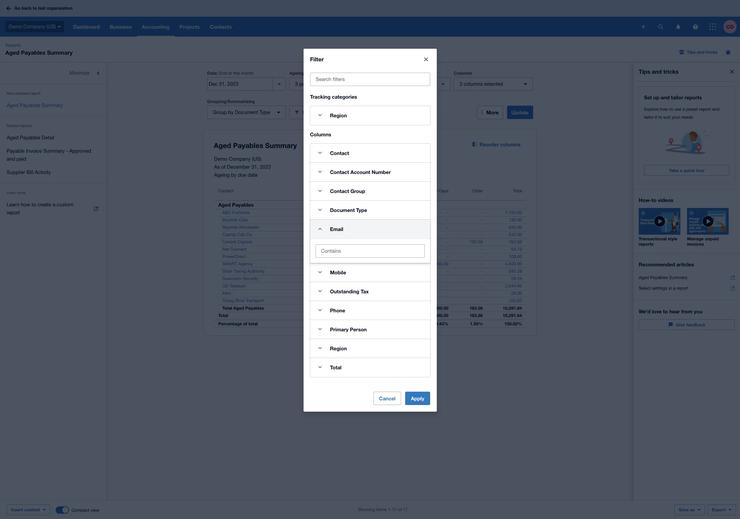 Task type: describe. For each thing, give the bounding box(es) containing it.
reorder
[[480, 141, 499, 147]]

demo company (us) button
[[0, 17, 68, 37]]

5,599.28 for total aged payables
[[323, 305, 340, 311]]

61 - 90 days
[[424, 188, 449, 193]]

outstanding tax
[[330, 288, 369, 294]]

expand image for mobile
[[314, 266, 327, 279]]

59.54 for first 59.54 link from the right
[[511, 276, 522, 281]]

svg image inside demo company (us) popup button
[[58, 26, 61, 28]]

payables up settings
[[651, 275, 668, 280]]

summary for payable invoice summary - approved and paid link
[[43, 148, 65, 154]]

learn for learn more
[[7, 191, 16, 195]]

due
[[238, 172, 246, 178]]

smart agency link
[[214, 261, 257, 267]]

bayside club link
[[214, 217, 252, 223]]

total inside button
[[513, 188, 522, 193]]

2 125.03 link from the left
[[505, 297, 526, 304]]

bill
[[27, 169, 33, 175]]

summary for the top aged payables summary link
[[42, 102, 63, 108]]

standard
[[15, 91, 30, 95]]

agency
[[238, 261, 253, 266]]

108.60 for 1st 108.60 'link' from the left
[[326, 254, 340, 259]]

select
[[639, 286, 651, 291]]

Search filters field
[[311, 73, 430, 86]]

save as
[[679, 507, 695, 512]]

(us) for demo company (us) as of december 31, 2023 ageing by due date
[[252, 156, 261, 162]]

10,291.84 for total
[[503, 313, 522, 318]]

0 horizontal spatial reports
[[20, 124, 32, 128]]

showing items 1-17 of 17
[[358, 507, 408, 512]]

2 163.56 link from the left
[[505, 239, 526, 245]]

- inside payable invoice summary - approved and paid
[[66, 148, 68, 154]]

how-
[[639, 197, 652, 203]]

reports inside transactional style reports
[[639, 241, 654, 247]]

1 vertical spatial aged payables summary link
[[639, 272, 735, 283]]

1 2,644.60 from the left
[[323, 283, 340, 288]]

31,
[[252, 164, 259, 170]]

108.60 for second 108.60 'link' from the left
[[509, 254, 522, 259]]

transactional style reports button
[[639, 208, 681, 247]]

61 - 90 days button
[[398, 184, 453, 200]]

wholesale
[[239, 225, 259, 230]]

summary for bottommost aged payables summary link
[[669, 275, 688, 280]]

net connect link
[[214, 246, 251, 253]]

this
[[233, 71, 240, 76]]

give
[[676, 322, 686, 327]]

close image
[[420, 53, 433, 66]]

contact up contact account number
[[330, 150, 349, 156]]

as
[[214, 164, 220, 170]]

more button
[[477, 106, 503, 119]]

summary inside reports aged payables summary
[[47, 49, 73, 56]]

bayside for bayside wholesale
[[222, 225, 238, 230]]

filter inside "filter" button
[[303, 109, 315, 115]]

19.43%
[[433, 321, 449, 326]]

0 horizontal spatial tips and tricks
[[639, 68, 679, 75]]

mobile
[[330, 269, 346, 275]]

organisation
[[47, 5, 73, 11]]

svg image inside go back to last organisation link
[[6, 6, 11, 11]]

29.00
[[511, 291, 522, 296]]

demo for demo company (us)
[[9, 24, 22, 29]]

how-to videos
[[639, 197, 674, 203]]

4,500.00
[[505, 261, 522, 266]]

date
[[248, 172, 258, 178]]

of right 1-
[[398, 507, 402, 512]]

of inside button
[[318, 81, 322, 87]]

1 242.00 from the left
[[326, 232, 340, 237]]

central copiers
[[222, 239, 252, 244]]

love
[[652, 308, 662, 314]]

explore
[[644, 107, 659, 112]]

1 840.00 link from the left
[[322, 224, 344, 231]]

paid
[[16, 156, 26, 162]]

supplier bill activity link
[[0, 166, 107, 179]]

type inside group by document type popup button
[[260, 109, 270, 115]]

in
[[669, 286, 672, 291]]

how for learn
[[21, 202, 30, 207]]

1 59.54 link from the left
[[325, 275, 344, 282]]

invoice
[[26, 148, 42, 154]]

set
[[644, 94, 652, 100]]

aged up abc on the top left
[[218, 202, 231, 208]]

1 horizontal spatial tailor
[[671, 94, 684, 100]]

1 245.38 from the left
[[326, 269, 340, 274]]

bayside wholesale
[[222, 225, 259, 230]]

2,500.00
[[377, 261, 394, 266]]

payable invoice summary - approved and paid link
[[0, 144, 107, 166]]

report right in
[[677, 286, 689, 291]]

net
[[222, 247, 229, 252]]

3 expand image from the top
[[314, 184, 327, 198]]

and inside explore how to use a preset report and tailor it to suit your needs
[[712, 107, 720, 112]]

of inside 'demo company (us) as of december 31, 2023 ageing by due date'
[[221, 164, 226, 170]]

payable
[[7, 148, 25, 154]]

young bros transport link
[[214, 297, 268, 304]]

expand image for contact account number
[[314, 165, 327, 179]]

100.00%
[[505, 321, 522, 326]]

central
[[222, 239, 236, 244]]

tailor inside explore how to use a preset report and tailor it to suit your needs
[[644, 115, 654, 120]]

filter dialog
[[304, 49, 437, 412]]

:
[[217, 70, 218, 76]]

swanston
[[222, 276, 241, 281]]

2 1,150.00 link from the left
[[501, 209, 526, 216]]

1 840.00 from the left
[[326, 225, 340, 230]]

2 125.03 from the left
[[509, 298, 522, 303]]

10,291.84 for total aged payables
[[503, 305, 522, 311]]

total
[[248, 321, 258, 326]]

we'd love to hear from you
[[639, 308, 703, 314]]

outstanding
[[330, 288, 359, 294]]

to right it
[[659, 115, 663, 120]]

back
[[21, 5, 32, 11]]

1 2,000.00 from the top
[[432, 261, 449, 266]]

ageing for ageing periods
[[290, 70, 304, 76]]

1,150.00 for 2nd 1,150.00 link
[[505, 210, 522, 215]]

130.00 for first 130.00 link from the left
[[326, 217, 340, 222]]

2 59.54 link from the left
[[507, 275, 526, 282]]

related
[[7, 124, 19, 128]]

style
[[668, 236, 678, 241]]

manage unpaid invoices
[[687, 236, 719, 247]]

reports
[[5, 43, 21, 48]]

0 vertical spatial aged payables summary
[[7, 102, 63, 108]]

use
[[675, 107, 682, 112]]

showing
[[358, 507, 375, 512]]

ageing inside 'demo company (us) as of december 31, 2023 ageing by due date'
[[214, 172, 230, 178]]

cab
[[237, 232, 245, 237]]

0 horizontal spatial svg image
[[642, 25, 646, 29]]

payables down xero standard report
[[20, 102, 40, 108]]

2 840.00 link from the left
[[505, 224, 526, 231]]

we'd
[[639, 308, 651, 314]]

0 vertical spatial 30
[[323, 81, 329, 87]]

contact up document type
[[330, 188, 349, 194]]

set up and tailor reports
[[644, 94, 702, 100]]

demo for demo company (us) as of december 31, 2023 ageing by due date
[[214, 156, 228, 162]]

aged payables detail link
[[0, 131, 107, 144]]

of inside report output element
[[243, 321, 247, 326]]

expand image for outstanding tax
[[314, 285, 327, 298]]

manage unpaid invoices button
[[687, 208, 729, 247]]

2 2,644.60 link from the left
[[501, 283, 526, 289]]

a inside explore how to use a preset report and tailor it to suit your needs
[[683, 107, 685, 112]]

2 242.00 from the left
[[509, 232, 522, 237]]

total inside filter dialog
[[330, 364, 342, 370]]

2 108.60 link from the left
[[505, 253, 526, 260]]

supplier bill activity
[[7, 169, 51, 175]]

to left videos
[[652, 197, 657, 203]]

to for explore how to use a preset report and tailor it to suit your needs
[[670, 107, 673, 112]]

co
[[727, 24, 734, 30]]

columns inside filter dialog
[[310, 131, 331, 137]]

columns for 3
[[464, 81, 483, 87]]

ageing periods
[[290, 70, 321, 76]]

contact inside button
[[218, 188, 234, 193]]

taxing
[[234, 269, 246, 274]]

aged down bros
[[233, 305, 244, 311]]

1 17 from the left
[[392, 507, 397, 512]]

1 horizontal spatial svg image
[[676, 24, 681, 29]]

aged up the select
[[639, 275, 649, 280]]

2 17 from the left
[[403, 507, 408, 512]]

0 vertical spatial date
[[207, 70, 217, 76]]

due
[[377, 81, 386, 87]]

xero standard report
[[7, 91, 40, 95]]

columns for reorder
[[501, 141, 521, 147]]

insert content
[[11, 507, 40, 512]]

1 2,644.60 link from the left
[[319, 283, 344, 289]]

us treasury
[[222, 283, 246, 288]]

authority
[[247, 269, 265, 274]]

1 125.03 from the left
[[326, 298, 340, 303]]

payables down the 'transport'
[[245, 305, 264, 311]]

1 region from the top
[[330, 112, 347, 118]]

approved
[[69, 148, 91, 154]]

by
[[387, 70, 393, 76]]

bayside wholesale link
[[214, 224, 263, 231]]

3 for 3 periods of 30 day
[[295, 81, 298, 87]]

30 inside report output element
[[324, 188, 329, 193]]

tips and tricks inside tips and tricks 'button'
[[687, 49, 718, 55]]

tricks inside tips and tricks 'button'
[[706, 49, 718, 55]]

document inside popup button
[[235, 109, 258, 115]]

1 163.56 link from the left
[[466, 239, 487, 245]]

payables inside reports aged payables summary
[[21, 49, 45, 56]]

0 vertical spatial reports
[[685, 94, 702, 100]]

cancel
[[379, 396, 396, 402]]

1 245.38 link from the left
[[322, 268, 344, 275]]

2023
[[260, 164, 271, 170]]

transactional
[[639, 236, 667, 241]]

young bros transport
[[222, 298, 264, 303]]



Task type: locate. For each thing, give the bounding box(es) containing it.
reports
[[685, 94, 702, 100], [20, 124, 32, 128], [639, 241, 654, 247]]

how inside explore how to use a preset report and tailor it to suit your needs
[[660, 107, 668, 112]]

1 horizontal spatial tips and tricks
[[687, 49, 718, 55]]

1 horizontal spatial tips
[[687, 49, 696, 55]]

3 left periods
[[295, 81, 298, 87]]

0 horizontal spatial 242.00 link
[[322, 231, 344, 238]]

aged
[[5, 49, 19, 56], [7, 102, 18, 108], [7, 135, 18, 140], [218, 202, 231, 208], [639, 275, 649, 280], [233, 305, 244, 311]]

tour
[[696, 168, 705, 173]]

aged payables
[[218, 202, 254, 208]]

59.54 link up 29.00
[[507, 275, 526, 282]]

from
[[682, 308, 693, 314]]

3 periods of 30 day button
[[290, 77, 368, 91]]

group down account
[[351, 188, 365, 194]]

1,150.00 link
[[319, 209, 344, 216], [501, 209, 526, 216]]

1 learn from the top
[[7, 191, 16, 195]]

total button
[[487, 184, 526, 200]]

0 horizontal spatial 130.00 link
[[322, 217, 344, 223]]

report right standard
[[31, 91, 40, 95]]

1 horizontal spatial 242.00 link
[[505, 231, 526, 238]]

hear
[[670, 308, 680, 314]]

0 horizontal spatial 163.56 link
[[466, 239, 487, 245]]

view
[[91, 508, 99, 513]]

0 vertical spatial document
[[235, 109, 258, 115]]

2 130.00 link from the left
[[505, 217, 526, 223]]

2 1,150.00 from the left
[[505, 210, 522, 215]]

1
[[317, 188, 320, 193]]

54.13 link up the 4,500.00
[[507, 246, 526, 253]]

163.56 link
[[466, 239, 487, 245], [505, 239, 526, 245]]

1 horizontal spatial 840.00 link
[[505, 224, 526, 231]]

report output element
[[214, 184, 526, 327]]

demo inside 'demo company (us) as of december 31, 2023 ageing by due date'
[[214, 156, 228, 162]]

person
[[350, 326, 367, 332]]

1 horizontal spatial columns
[[454, 70, 473, 76]]

co banner
[[0, 0, 740, 37]]

2 108.60 from the left
[[509, 254, 522, 259]]

1 130.00 link from the left
[[322, 217, 344, 223]]

108.60 up the mobile
[[326, 254, 340, 259]]

capital cab co
[[222, 232, 252, 237]]

tricks
[[706, 49, 718, 55], [664, 68, 679, 75]]

company inside popup button
[[23, 24, 45, 29]]

1 bayside from the top
[[222, 217, 238, 222]]

0 vertical spatial xero
[[7, 91, 14, 95]]

2 245.38 from the left
[[509, 269, 522, 274]]

xero for xero
[[222, 291, 231, 296]]

2 2,644.60 from the left
[[505, 283, 522, 288]]

242.00 link down document type
[[322, 231, 344, 238]]

region down tracking categories
[[330, 112, 347, 118]]

1 horizontal spatial (us)
[[252, 156, 261, 162]]

tailor left it
[[644, 115, 654, 120]]

aged payables summary link down xero standard report
[[0, 99, 107, 112]]

54.13 for 2nd 54.13 'link' from right
[[329, 247, 340, 252]]

2,000.00 for total
[[432, 313, 449, 318]]

2 2,000.00 from the top
[[432, 305, 449, 311]]

1 1,150.00 link from the left
[[319, 209, 344, 216]]

region
[[330, 112, 347, 118], [330, 345, 347, 351]]

1 vertical spatial company
[[229, 156, 251, 162]]

co button
[[724, 17, 740, 37]]

filter down tracking
[[303, 109, 315, 115]]

0 vertical spatial columns
[[464, 81, 483, 87]]

collapse image
[[314, 222, 327, 236]]

108.60 link up the 4,500.00
[[505, 253, 526, 260]]

1 horizontal spatial 108.60 link
[[505, 253, 526, 260]]

group down grouping/summarizing
[[213, 109, 227, 115]]

reports up aged payables detail
[[20, 124, 32, 128]]

group inside popup button
[[213, 109, 227, 115]]

10,291.84 up 100.00%
[[503, 313, 522, 318]]

0 vertical spatial 2,000.00
[[432, 261, 449, 266]]

5,599.28 for total
[[323, 313, 340, 318]]

1 horizontal spatial 3
[[460, 81, 463, 87]]

1 vertical spatial by
[[231, 172, 237, 178]]

grouping/summarizing
[[207, 99, 255, 104]]

explore how to use a preset report and tailor it to suit your needs
[[644, 107, 720, 120]]

0 horizontal spatial company
[[23, 24, 45, 29]]

2 5,599.28 from the top
[[323, 313, 340, 318]]

to for learn how to create a custom report
[[32, 202, 36, 207]]

document inside filter dialog
[[330, 207, 355, 213]]

date right the due
[[388, 81, 398, 87]]

0 horizontal spatial xero
[[7, 91, 14, 95]]

club
[[239, 217, 248, 222]]

preset
[[686, 107, 698, 112]]

125.03 link down 29.00 link
[[505, 297, 526, 304]]

2 days from the left
[[439, 188, 449, 193]]

ageing for ageing by
[[372, 70, 386, 76]]

0 horizontal spatial 840.00 link
[[322, 224, 344, 231]]

108.60 up the 4,500.00
[[509, 254, 522, 259]]

report inside explore how to use a preset report and tailor it to suit your needs
[[700, 107, 711, 112]]

summary up in
[[669, 275, 688, 280]]

108.60 link
[[322, 253, 344, 260], [505, 253, 526, 260]]

(us) inside 'demo company (us) as of december 31, 2023 ageing by due date'
[[252, 156, 261, 162]]

0 horizontal spatial 3
[[295, 81, 298, 87]]

Report title field
[[212, 138, 457, 153]]

content
[[24, 507, 40, 512]]

go
[[14, 5, 20, 11]]

1 5,599.28 from the top
[[323, 305, 340, 311]]

days for 61 - 90 days
[[439, 188, 449, 193]]

2 245.38 link from the left
[[505, 268, 526, 275]]

3 left selected
[[460, 81, 463, 87]]

1 vertical spatial (us)
[[252, 156, 261, 162]]

contact up the contact group
[[330, 169, 349, 175]]

1 vertical spatial how
[[21, 202, 30, 207]]

report inside learn how to create a custom report
[[7, 210, 20, 215]]

xero for xero standard report
[[7, 91, 14, 95]]

and inside payable invoice summary - approved and paid
[[7, 156, 15, 162]]

1 130.00 from the left
[[326, 217, 340, 222]]

report right preset at the right top of the page
[[700, 107, 711, 112]]

percentage
[[218, 321, 242, 326]]

54.13 link down email
[[325, 246, 344, 253]]

state
[[222, 269, 232, 274]]

a inside learn how to create a custom report
[[53, 202, 55, 207]]

and inside 'button'
[[697, 49, 705, 55]]

to inside the 'co' banner
[[33, 5, 37, 11]]

0 vertical spatial region
[[330, 112, 347, 118]]

0 vertical spatial tips
[[687, 49, 696, 55]]

days for 1 - 30 days
[[330, 188, 340, 193]]

articles
[[677, 261, 694, 267]]

primary
[[330, 326, 349, 332]]

1,150.00 for 2nd 1,150.00 link from the right
[[323, 210, 340, 215]]

0 horizontal spatial 108.60 link
[[322, 253, 344, 260]]

2 expand image from the top
[[314, 146, 327, 160]]

0 horizontal spatial type
[[260, 109, 270, 115]]

us
[[222, 283, 228, 288]]

0 horizontal spatial 54.13 link
[[325, 246, 344, 253]]

total
[[513, 188, 522, 193], [222, 305, 232, 311], [218, 313, 228, 318], [330, 364, 342, 370]]

net connect
[[222, 247, 247, 252]]

company up december
[[229, 156, 251, 162]]

0 horizontal spatial document
[[235, 109, 258, 115]]

0 horizontal spatial date
[[207, 70, 217, 76]]

date inside popup button
[[388, 81, 398, 87]]

54.41%
[[324, 321, 340, 326]]

end
[[219, 71, 227, 76]]

1 expand image from the top
[[314, 109, 327, 122]]

expand image
[[314, 109, 327, 122], [314, 146, 327, 160], [314, 184, 327, 198], [314, 203, 327, 217], [314, 342, 327, 355]]

to left create
[[32, 202, 36, 207]]

svg image
[[676, 24, 681, 29], [693, 24, 698, 29], [642, 25, 646, 29]]

a right use
[[683, 107, 685, 112]]

learn for learn how to create a custom report
[[7, 202, 19, 207]]

130.00 up email
[[326, 217, 340, 222]]

10,291.84
[[503, 305, 522, 311], [503, 313, 522, 318]]

242.00 link
[[322, 231, 344, 238], [505, 231, 526, 238]]

130.00 link up email
[[322, 217, 344, 223]]

abc furniture
[[222, 210, 250, 215]]

29.00 link
[[507, 290, 526, 297]]

number
[[372, 169, 391, 175]]

learn how to create a custom report
[[7, 202, 73, 215]]

tax
[[361, 288, 369, 294]]

2 horizontal spatial reports
[[685, 94, 702, 100]]

aged down "related"
[[7, 135, 18, 140]]

document down grouping/summarizing
[[235, 109, 258, 115]]

0 horizontal spatial tricks
[[664, 68, 679, 75]]

bayside
[[222, 217, 238, 222], [222, 225, 238, 230]]

company for demo company (us)
[[23, 24, 45, 29]]

1 vertical spatial group
[[351, 188, 365, 194]]

to inside learn how to create a custom report
[[32, 202, 36, 207]]

1 3 from the left
[[295, 81, 298, 87]]

54.13 down email
[[329, 247, 340, 252]]

1 horizontal spatial 17
[[403, 507, 408, 512]]

of left total
[[243, 321, 247, 326]]

by inside popup button
[[228, 109, 234, 115]]

3 for 3 columns selected
[[460, 81, 463, 87]]

filter inside filter dialog
[[310, 56, 324, 63]]

filter up periods at the top left of the page
[[310, 56, 324, 63]]

125.03 link up phone
[[322, 297, 344, 304]]

contact up the aged payables
[[218, 188, 234, 193]]

0 horizontal spatial tips
[[639, 68, 651, 75]]

reports up preset at the right top of the page
[[685, 94, 702, 100]]

1 horizontal spatial 163.56 link
[[505, 239, 526, 245]]

5 expand image from the top
[[314, 342, 327, 355]]

245.38 link down 4,500.00 link
[[505, 268, 526, 275]]

company down go back to last organisation link
[[23, 24, 45, 29]]

125.03 link
[[322, 297, 344, 304], [505, 297, 526, 304]]

0 vertical spatial bayside
[[222, 217, 238, 222]]

1 vertical spatial 2,000.00
[[432, 305, 449, 311]]

2 10,291.84 from the top
[[503, 313, 522, 318]]

2,000.00
[[432, 261, 449, 266], [432, 305, 449, 311], [432, 313, 449, 318]]

17 right items
[[392, 507, 397, 512]]

0 horizontal spatial aged payables summary
[[7, 102, 63, 108]]

supplier
[[7, 169, 25, 175]]

1 horizontal spatial tricks
[[706, 49, 718, 55]]

1 vertical spatial columns
[[501, 141, 521, 147]]

report
[[31, 91, 40, 95], [700, 107, 711, 112], [7, 210, 20, 215], [677, 286, 689, 291]]

4 expand image from the top
[[314, 304, 327, 317]]

a right in
[[673, 286, 676, 291]]

furniture
[[232, 210, 250, 215]]

1 days from the left
[[330, 188, 340, 193]]

go back to last organisation link
[[4, 2, 77, 14]]

1 vertical spatial filter
[[303, 109, 315, 115]]

items
[[376, 507, 387, 512]]

report down learn more
[[7, 210, 20, 215]]

filter
[[310, 56, 324, 63], [303, 109, 315, 115]]

- link
[[443, 209, 453, 216], [477, 209, 487, 216], [388, 217, 398, 223], [443, 217, 453, 223], [477, 217, 487, 223], [443, 224, 453, 231], [477, 224, 487, 231], [443, 231, 453, 238], [477, 231, 487, 238], [334, 239, 344, 245], [388, 239, 398, 245], [443, 239, 453, 245], [443, 246, 453, 253], [477, 246, 487, 253], [388, 253, 398, 260], [443, 253, 453, 260], [477, 253, 487, 260], [334, 261, 344, 267], [477, 261, 487, 267], [443, 268, 453, 275], [477, 268, 487, 275], [443, 275, 453, 282], [477, 275, 487, 282], [443, 283, 453, 289], [477, 283, 487, 289], [334, 290, 344, 297], [443, 290, 453, 297], [477, 290, 487, 297], [388, 297, 398, 304], [443, 297, 453, 304], [477, 297, 487, 304]]

summary down minimize button
[[42, 102, 63, 108]]

(us) inside popup button
[[46, 24, 56, 29]]

1 59.54 from the left
[[329, 276, 340, 281]]

1 vertical spatial region
[[330, 345, 347, 351]]

by down grouping/summarizing
[[228, 109, 234, 115]]

1 108.60 from the left
[[326, 254, 340, 259]]

save as button
[[675, 504, 705, 515]]

1 horizontal spatial 125.03
[[509, 298, 522, 303]]

type
[[260, 109, 270, 115], [356, 207, 367, 213]]

2 130.00 from the left
[[509, 217, 522, 222]]

payables up furniture
[[232, 202, 254, 208]]

2 vertical spatial reports
[[639, 241, 654, 247]]

0 vertical spatial 10,291.84
[[503, 305, 522, 311]]

columns left selected
[[464, 81, 483, 87]]

1 - 30 days
[[317, 188, 340, 193]]

3 columns selected
[[460, 81, 503, 87]]

(us) down go back to last organisation
[[46, 24, 56, 29]]

summary down aged payables detail link
[[43, 148, 65, 154]]

1 54.13 link from the left
[[325, 246, 344, 253]]

transport
[[246, 298, 264, 303]]

1 vertical spatial tricks
[[664, 68, 679, 75]]

document down the contact group
[[330, 207, 355, 213]]

1 54.13 from the left
[[329, 247, 340, 252]]

17 right 1-
[[403, 507, 408, 512]]

apply
[[411, 396, 425, 402]]

days right 1
[[330, 188, 340, 193]]

2 840.00 from the left
[[509, 225, 522, 230]]

3 2,000.00 from the top
[[432, 313, 449, 318]]

1 1,150.00 from the left
[[323, 210, 340, 215]]

1 horizontal spatial 2,644.60 link
[[501, 283, 526, 289]]

columns inside button
[[501, 141, 521, 147]]

1 vertical spatial type
[[356, 207, 367, 213]]

svg image
[[6, 6, 11, 11], [710, 23, 716, 30], [659, 24, 664, 29], [58, 26, 61, 28]]

130.00 link down total button
[[505, 217, 526, 223]]

0 vertical spatial by
[[228, 109, 234, 115]]

2 54.13 link from the left
[[507, 246, 526, 253]]

0 horizontal spatial 1,150.00
[[323, 210, 340, 215]]

1,150.00 up email
[[323, 210, 340, 215]]

up
[[654, 94, 660, 100]]

59.54 link down the mobile
[[325, 275, 344, 282]]

245.38 down 4,500.00 link
[[509, 269, 522, 274]]

ageing up periods
[[290, 70, 304, 76]]

to for we'd love to hear from you
[[663, 308, 668, 314]]

expand image for total
[[314, 361, 327, 374]]

0 horizontal spatial how
[[21, 202, 30, 207]]

3 inside button
[[295, 81, 298, 87]]

aged payables summary link down articles
[[639, 272, 735, 283]]

of inside date : end of this month
[[228, 71, 232, 76]]

59.54 link
[[325, 275, 344, 282], [507, 275, 526, 282]]

1 horizontal spatial 54.13
[[511, 247, 522, 252]]

2,644.60 link down the mobile
[[319, 283, 344, 289]]

3 expand image from the top
[[314, 285, 327, 298]]

more
[[17, 191, 25, 195]]

bayside up the capital
[[222, 225, 238, 230]]

17
[[392, 507, 397, 512], [403, 507, 408, 512]]

4,500.00 link
[[501, 261, 526, 267]]

30
[[323, 81, 329, 87], [324, 188, 329, 193]]

0 vertical spatial (us)
[[46, 24, 56, 29]]

older button
[[453, 184, 487, 200]]

a right create
[[53, 202, 55, 207]]

130.00 down total button
[[509, 217, 522, 222]]

130.00 for 2nd 130.00 link from the left
[[509, 217, 522, 222]]

1 horizontal spatial reports
[[639, 241, 654, 247]]

due date
[[377, 81, 398, 87]]

6 expand image from the top
[[314, 361, 327, 374]]

aged payables detail
[[7, 135, 54, 140]]

0 vertical spatial 5,599.28
[[323, 305, 340, 311]]

powerdirect
[[222, 254, 246, 259]]

how inside learn how to create a custom report
[[21, 202, 30, 207]]

how for explore
[[660, 107, 668, 112]]

1 expand image from the top
[[314, 165, 327, 179]]

type inside filter dialog
[[356, 207, 367, 213]]

older
[[472, 188, 483, 193]]

2 expand image from the top
[[314, 266, 327, 279]]

take a quick tour
[[669, 168, 705, 173]]

payables down reports link
[[21, 49, 45, 56]]

aged down standard
[[7, 102, 18, 108]]

feedback
[[687, 322, 706, 327]]

1 vertical spatial tips
[[639, 68, 651, 75]]

expand image for phone
[[314, 304, 327, 317]]

to for go back to last organisation
[[33, 5, 37, 11]]

(us) up 31, at the top left
[[252, 156, 261, 162]]

54.13 for second 54.13 'link' from the left
[[511, 247, 522, 252]]

30 right 1
[[324, 188, 329, 193]]

expand image
[[314, 165, 327, 179], [314, 266, 327, 279], [314, 285, 327, 298], [314, 304, 327, 317], [314, 323, 327, 336], [314, 361, 327, 374]]

0 horizontal spatial 59.54
[[329, 276, 340, 281]]

2,644.60 link up 29.00
[[501, 283, 526, 289]]

aged inside reports aged payables summary
[[5, 49, 19, 56]]

periods
[[305, 70, 321, 76]]

summary up minimize button
[[47, 49, 73, 56]]

2 bayside from the top
[[222, 225, 238, 230]]

1 vertical spatial 30
[[324, 188, 329, 193]]

1 108.60 link from the left
[[322, 253, 344, 260]]

245.38 up outstanding
[[326, 269, 340, 274]]

0 vertical spatial filter
[[310, 56, 324, 63]]

1.59%
[[470, 321, 483, 326]]

bayside for bayside club
[[222, 217, 238, 222]]

payables
[[21, 49, 45, 56], [20, 102, 40, 108], [20, 135, 40, 140], [232, 202, 254, 208], [651, 275, 668, 280], [245, 305, 264, 311]]

0 vertical spatial how
[[660, 107, 668, 112]]

1 horizontal spatial aged payables summary
[[639, 275, 688, 280]]

percentage of total
[[218, 321, 258, 326]]

0 vertical spatial company
[[23, 24, 45, 29]]

0 horizontal spatial 108.60
[[326, 254, 340, 259]]

xero left standard
[[7, 91, 14, 95]]

aged payables summary down xero standard report
[[7, 102, 63, 108]]

242.00 up the 4,500.00
[[509, 232, 522, 237]]

reports up recommended
[[639, 241, 654, 247]]

1 horizontal spatial days
[[439, 188, 449, 193]]

4 expand image from the top
[[314, 203, 327, 217]]

90
[[433, 188, 438, 193]]

tracking
[[310, 94, 331, 100]]

0 horizontal spatial 125.03 link
[[322, 297, 344, 304]]

insert
[[11, 507, 23, 512]]

company inside 'demo company (us) as of december 31, 2023 ageing by due date'
[[229, 156, 251, 162]]

1 242.00 link from the left
[[322, 231, 344, 238]]

region down primary
[[330, 345, 347, 351]]

of right periods
[[318, 81, 322, 87]]

columns right "reorder"
[[501, 141, 521, 147]]

by inside 'demo company (us) as of december 31, 2023 ageing by due date'
[[231, 172, 237, 178]]

1 vertical spatial reports
[[20, 124, 32, 128]]

1 vertical spatial aged payables summary
[[639, 275, 688, 280]]

54.13 up the 4,500.00
[[511, 247, 522, 252]]

date left end
[[207, 70, 217, 76]]

1 vertical spatial bayside
[[222, 225, 238, 230]]

Contains field
[[316, 245, 425, 257]]

ageing down as
[[214, 172, 230, 178]]

to left use
[[670, 107, 673, 112]]

cancel button
[[374, 392, 401, 405]]

ageing left by
[[372, 70, 386, 76]]

summary inside payable invoice summary - approved and paid
[[43, 148, 65, 154]]

5 expand image from the top
[[314, 323, 327, 336]]

1 vertical spatial xero
[[222, 291, 231, 296]]

0 horizontal spatial 2,644.60 link
[[319, 283, 344, 289]]

to right love
[[663, 308, 668, 314]]

0 vertical spatial aged payables summary link
[[0, 99, 107, 112]]

1 horizontal spatial 245.38 link
[[505, 268, 526, 275]]

2 horizontal spatial svg image
[[693, 24, 698, 29]]

1 horizontal spatial type
[[356, 207, 367, 213]]

aged payables summary
[[7, 102, 63, 108], [639, 275, 688, 280]]

2 59.54 from the left
[[511, 276, 522, 281]]

days
[[330, 188, 340, 193], [439, 188, 449, 193]]

1 horizontal spatial group
[[351, 188, 365, 194]]

Select end date field
[[208, 78, 273, 90]]

0 horizontal spatial 2,644.60
[[323, 283, 340, 288]]

payables up invoice
[[20, 135, 40, 140]]

co
[[246, 232, 252, 237]]

expand image for primary person
[[314, 323, 327, 336]]

0 horizontal spatial columns
[[464, 81, 483, 87]]

0 horizontal spatial tailor
[[644, 115, 654, 120]]

1 horizontal spatial 840.00
[[509, 225, 522, 230]]

select settings in a report
[[639, 286, 689, 291]]

0 horizontal spatial (us)
[[46, 24, 56, 29]]

1 horizontal spatial 1,150.00
[[505, 210, 522, 215]]

columns up 3 columns selected
[[454, 70, 473, 76]]

tips inside 'button'
[[687, 49, 696, 55]]

demo inside popup button
[[9, 24, 22, 29]]

2 region from the top
[[330, 345, 347, 351]]

1 vertical spatial 10,291.84
[[503, 313, 522, 318]]

group inside filter dialog
[[351, 188, 365, 194]]

59.54 down the mobile
[[329, 276, 340, 281]]

a inside button
[[680, 168, 683, 173]]

1 10,291.84 from the top
[[503, 305, 522, 311]]

powerdirect link
[[214, 253, 250, 260]]

0 vertical spatial tailor
[[671, 94, 684, 100]]

xero inside 'link'
[[222, 291, 231, 296]]

learn inside learn how to create a custom report
[[7, 202, 19, 207]]

2 3 from the left
[[460, 81, 463, 87]]

company for demo company (us) as of december 31, 2023 ageing by due date
[[229, 156, 251, 162]]

demo up as
[[214, 156, 228, 162]]

0 horizontal spatial 840.00
[[326, 225, 340, 230]]

2,644.60 down the mobile
[[323, 283, 340, 288]]

reorder columns button
[[468, 138, 526, 151]]

2,000.00 for total aged payables
[[432, 305, 449, 311]]

125.03 up phone
[[326, 298, 340, 303]]

1 - 30 days button
[[292, 184, 344, 200]]

young
[[222, 298, 234, 303]]

1 horizontal spatial how
[[660, 107, 668, 112]]

1 125.03 link from the left
[[322, 297, 344, 304]]

2 242.00 link from the left
[[505, 231, 526, 238]]

1 vertical spatial demo
[[214, 156, 228, 162]]

(us) for demo company (us)
[[46, 24, 56, 29]]

0 vertical spatial group
[[213, 109, 227, 115]]

2 54.13 from the left
[[511, 247, 522, 252]]

2 learn from the top
[[7, 202, 19, 207]]

aged down reports link
[[5, 49, 19, 56]]

days right 90
[[439, 188, 449, 193]]

bayside down abc on the top left
[[222, 217, 238, 222]]

0 horizontal spatial 54.13
[[329, 247, 340, 252]]

0 vertical spatial columns
[[454, 70, 473, 76]]

tracking categories
[[310, 94, 357, 100]]

59.54 for 1st 59.54 link from the left
[[329, 276, 340, 281]]

1 horizontal spatial 108.60
[[509, 254, 522, 259]]

10,291.84 down 29.00 link
[[503, 305, 522, 311]]

0 horizontal spatial 130.00
[[326, 217, 340, 222]]

1 horizontal spatial 245.38
[[509, 269, 522, 274]]

0 vertical spatial type
[[260, 109, 270, 115]]

to left the last
[[33, 5, 37, 11]]

1 horizontal spatial demo
[[214, 156, 228, 162]]

0 horizontal spatial group
[[213, 109, 227, 115]]

learn more
[[7, 191, 25, 195]]

connect
[[230, 247, 247, 252]]



Task type: vqa. For each thing, say whether or not it's contained in the screenshot.


